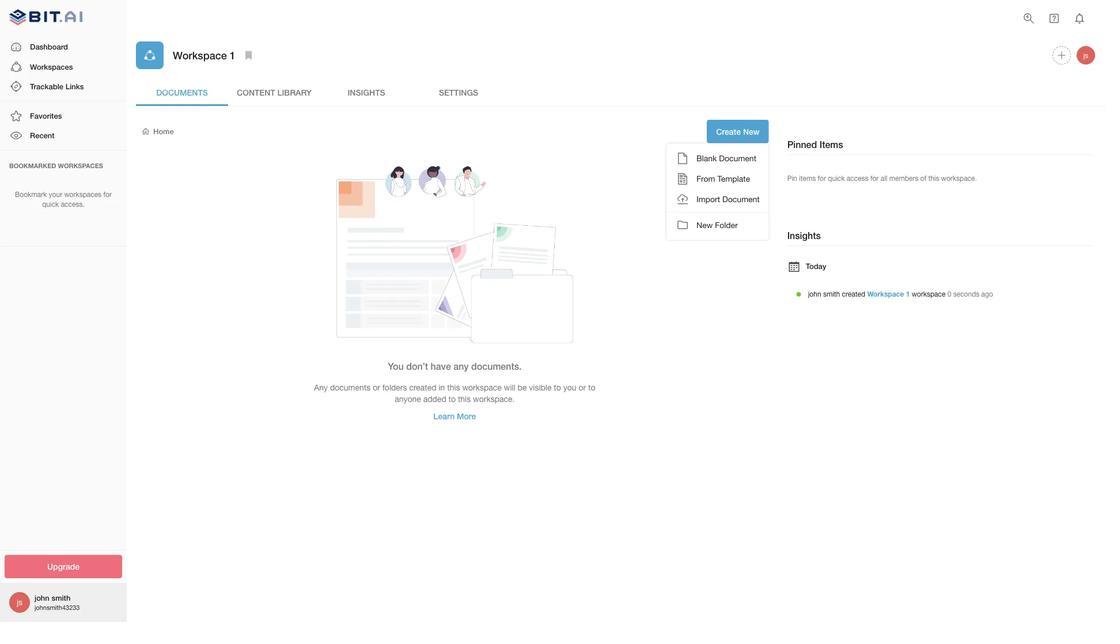 Task type: locate. For each thing, give the bounding box(es) containing it.
settings
[[439, 87, 478, 97]]

1 vertical spatial john
[[35, 594, 49, 603]]

smith for john smith created workspace 1 workspace 0 seconds ago
[[824, 290, 841, 298]]

document up template
[[719, 154, 757, 163]]

workspace
[[173, 49, 227, 61], [868, 290, 905, 298]]

tab list
[[136, 78, 1098, 106]]

0 vertical spatial workspace
[[173, 49, 227, 61]]

dashboard
[[30, 42, 68, 51]]

0 vertical spatial insights
[[348, 87, 385, 97]]

1 vertical spatial 1
[[907, 290, 910, 298]]

you don't have any documents.
[[388, 361, 522, 372]]

0 horizontal spatial for
[[103, 191, 112, 199]]

settings link
[[413, 78, 505, 106]]

create
[[717, 127, 741, 136]]

more
[[457, 412, 476, 421]]

items
[[820, 139, 844, 150]]

documents link
[[136, 78, 228, 106]]

document down template
[[723, 195, 760, 204]]

0 horizontal spatial workspace.
[[473, 394, 515, 404]]

0 vertical spatial quick
[[829, 174, 845, 182]]

this right in
[[447, 383, 460, 392]]

1 left 0
[[907, 290, 910, 298]]

this up more
[[458, 394, 471, 404]]

0 horizontal spatial workspace
[[463, 383, 502, 392]]

created up the added
[[409, 383, 437, 392]]

0 vertical spatial js
[[1084, 51, 1089, 59]]

0 horizontal spatial smith
[[52, 594, 71, 603]]

folders
[[383, 383, 407, 392]]

0 horizontal spatial quick
[[42, 200, 59, 208]]

workspace. right of
[[942, 174, 978, 182]]

workspace inside any documents or folders created in this workspace will be visible to you or to anyone added to this workspace.
[[463, 383, 502, 392]]

visible
[[529, 383, 552, 392]]

0 horizontal spatial insights
[[348, 87, 385, 97]]

from template button
[[667, 169, 769, 189]]

0 vertical spatial smith
[[824, 290, 841, 298]]

or left folders
[[373, 383, 380, 392]]

1 horizontal spatial smith
[[824, 290, 841, 298]]

documents
[[330, 383, 371, 392]]

new left folder
[[697, 220, 713, 230]]

to right the added
[[449, 394, 456, 404]]

1 horizontal spatial or
[[579, 383, 586, 392]]

bookmark
[[15, 191, 47, 199]]

to
[[554, 383, 561, 392], [589, 383, 596, 392], [449, 394, 456, 404]]

workspaces
[[30, 62, 73, 71]]

to right you
[[589, 383, 596, 392]]

smith
[[824, 290, 841, 298], [52, 594, 71, 603]]

to left you
[[554, 383, 561, 392]]

be
[[518, 383, 527, 392]]

links
[[66, 82, 84, 91]]

this
[[929, 174, 940, 182], [447, 383, 460, 392], [458, 394, 471, 404]]

workspace
[[912, 290, 946, 298], [463, 383, 502, 392]]

0 horizontal spatial created
[[409, 383, 437, 392]]

for left the all
[[871, 174, 879, 182]]

recent
[[30, 131, 55, 140]]

insights link
[[320, 78, 413, 106]]

quick down your
[[42, 200, 59, 208]]

1 vertical spatial document
[[723, 195, 760, 204]]

0 vertical spatial 1
[[230, 49, 236, 61]]

1 vertical spatial insights
[[788, 230, 821, 241]]

0 vertical spatial created
[[842, 290, 866, 298]]

document for blank document
[[719, 154, 757, 163]]

1 or from the left
[[373, 383, 380, 392]]

learn more link
[[424, 405, 486, 428]]

smith for john smith johnsmith43233
[[52, 594, 71, 603]]

items
[[800, 174, 816, 182]]

workspace.
[[942, 174, 978, 182], [473, 394, 515, 404]]

0 vertical spatial john
[[809, 290, 822, 298]]

documents
[[156, 87, 208, 97]]

1 vertical spatial this
[[447, 383, 460, 392]]

created
[[842, 290, 866, 298], [409, 383, 437, 392]]

0 horizontal spatial or
[[373, 383, 380, 392]]

workspace down documents.
[[463, 383, 502, 392]]

workspace. inside any documents or folders created in this workspace will be visible to you or to anyone added to this workspace.
[[473, 394, 515, 404]]

1 vertical spatial quick
[[42, 200, 59, 208]]

don't
[[406, 361, 428, 372]]

0 vertical spatial document
[[719, 154, 757, 163]]

insights
[[348, 87, 385, 97], [788, 230, 821, 241]]

1 horizontal spatial insights
[[788, 230, 821, 241]]

upgrade button
[[5, 555, 122, 579]]

content library link
[[228, 78, 320, 106]]

smith inside john smith johnsmith43233
[[52, 594, 71, 603]]

1 horizontal spatial 1
[[907, 290, 910, 298]]

1 horizontal spatial new
[[744, 127, 760, 136]]

this right of
[[929, 174, 940, 182]]

create new button
[[707, 120, 769, 143]]

1 vertical spatial js
[[17, 598, 23, 608]]

document
[[719, 154, 757, 163], [723, 195, 760, 204]]

quick left access
[[829, 174, 845, 182]]

smith up johnsmith43233 at the bottom left of page
[[52, 594, 71, 603]]

for right workspaces
[[103, 191, 112, 199]]

for
[[818, 174, 827, 182], [871, 174, 879, 182], [103, 191, 112, 199]]

1 horizontal spatial workspace
[[868, 290, 905, 298]]

access.
[[61, 200, 85, 208]]

your
[[49, 191, 62, 199]]

1 vertical spatial workspace
[[463, 383, 502, 392]]

or right you
[[579, 383, 586, 392]]

bookmark your workspaces for quick access.
[[15, 191, 112, 208]]

1 vertical spatial workspace
[[868, 290, 905, 298]]

0 horizontal spatial js
[[17, 598, 23, 608]]

trackable links
[[30, 82, 84, 91]]

0 vertical spatial new
[[744, 127, 760, 136]]

1 horizontal spatial workspace.
[[942, 174, 978, 182]]

1 vertical spatial workspace.
[[473, 394, 515, 404]]

bookmarked workspaces
[[9, 162, 103, 170]]

favorites button
[[0, 106, 127, 126]]

smith down today
[[824, 290, 841, 298]]

john down today
[[809, 290, 822, 298]]

1 horizontal spatial js
[[1084, 51, 1089, 59]]

content library
[[237, 87, 312, 97]]

blank
[[697, 154, 717, 163]]

0 vertical spatial workspace.
[[942, 174, 978, 182]]

js
[[1084, 51, 1089, 59], [17, 598, 23, 608]]

1 horizontal spatial workspace
[[912, 290, 946, 298]]

or
[[373, 383, 380, 392], [579, 383, 586, 392]]

1 vertical spatial new
[[697, 220, 713, 230]]

new right the create
[[744, 127, 760, 136]]

workspace. down will
[[473, 394, 515, 404]]

1 horizontal spatial for
[[818, 174, 827, 182]]

0 horizontal spatial john
[[35, 594, 49, 603]]

1 vertical spatial created
[[409, 383, 437, 392]]

john up johnsmith43233 at the bottom left of page
[[35, 594, 49, 603]]

john inside john smith johnsmith43233
[[35, 594, 49, 603]]

library
[[278, 87, 312, 97]]

all
[[881, 174, 888, 182]]

john
[[809, 290, 822, 298], [35, 594, 49, 603]]

you
[[564, 383, 577, 392]]

0 horizontal spatial new
[[697, 220, 713, 230]]

for right items
[[818, 174, 827, 182]]

seconds
[[954, 290, 980, 298]]

tab list containing documents
[[136, 78, 1098, 106]]

workspace left 0
[[912, 290, 946, 298]]

quick
[[829, 174, 845, 182], [42, 200, 59, 208]]

1 horizontal spatial john
[[809, 290, 822, 298]]

1
[[230, 49, 236, 61], [907, 290, 910, 298]]

1 left bookmark icon on the left
[[230, 49, 236, 61]]

created left workspace 1 link
[[842, 290, 866, 298]]

workspace 1
[[173, 49, 236, 61]]

2 horizontal spatial for
[[871, 174, 879, 182]]

of
[[921, 174, 927, 182]]

blank document
[[697, 154, 757, 163]]

new
[[744, 127, 760, 136], [697, 220, 713, 230]]

new inside button
[[697, 220, 713, 230]]

1 vertical spatial smith
[[52, 594, 71, 603]]



Task type: vqa. For each thing, say whether or not it's contained in the screenshot.
quick in the BOOKMARK YOUR WORKSPACES FOR QUICK ACCESS.
yes



Task type: describe. For each thing, give the bounding box(es) containing it.
1 horizontal spatial created
[[842, 290, 866, 298]]

john for john smith created workspace 1 workspace 0 seconds ago
[[809, 290, 822, 298]]

home
[[153, 127, 174, 136]]

any documents or folders created in this workspace will be visible to you or to anyone added to this workspace.
[[314, 383, 596, 404]]

pin items for quick access for all members of this workspace.
[[788, 174, 978, 182]]

new inside button
[[744, 127, 760, 136]]

0 vertical spatial this
[[929, 174, 940, 182]]

documents.
[[472, 361, 522, 372]]

dashboard button
[[0, 37, 127, 57]]

0
[[948, 290, 952, 298]]

pinned items
[[788, 139, 844, 150]]

new folder
[[697, 220, 738, 230]]

today
[[806, 262, 827, 271]]

import document
[[697, 195, 760, 204]]

learn
[[434, 412, 455, 421]]

you
[[388, 361, 404, 372]]

learn more
[[434, 412, 476, 421]]

john smith johnsmith43233
[[35, 594, 80, 612]]

create new
[[717, 127, 760, 136]]

document for import document
[[723, 195, 760, 204]]

bookmarked
[[9, 162, 56, 170]]

workspaces
[[64, 191, 102, 199]]

blank document button
[[667, 148, 769, 169]]

1 horizontal spatial to
[[554, 383, 561, 392]]

any
[[314, 383, 328, 392]]

john smith created workspace 1 workspace 0 seconds ago
[[809, 290, 994, 298]]

trackable
[[30, 82, 63, 91]]

pin
[[788, 174, 798, 182]]

template
[[718, 174, 751, 184]]

home link
[[141, 126, 174, 137]]

0 horizontal spatial workspace
[[173, 49, 227, 61]]

2 vertical spatial this
[[458, 394, 471, 404]]

new folder button
[[667, 215, 769, 235]]

quick inside bookmark your workspaces for quick access.
[[42, 200, 59, 208]]

pinned
[[788, 139, 817, 150]]

created inside any documents or folders created in this workspace will be visible to you or to anyone added to this workspace.
[[409, 383, 437, 392]]

members
[[890, 174, 919, 182]]

have
[[431, 361, 451, 372]]

0 vertical spatial workspace
[[912, 290, 946, 298]]

workspaces button
[[0, 57, 127, 77]]

johnsmith43233
[[35, 604, 80, 612]]

js button
[[1076, 44, 1098, 66]]

2 horizontal spatial to
[[589, 383, 596, 392]]

import
[[697, 195, 721, 204]]

in
[[439, 383, 445, 392]]

2 or from the left
[[579, 383, 586, 392]]

ago
[[982, 290, 994, 298]]

upgrade
[[47, 562, 80, 572]]

from
[[697, 174, 716, 184]]

will
[[504, 383, 516, 392]]

0 horizontal spatial to
[[449, 394, 456, 404]]

added
[[424, 394, 447, 404]]

1 horizontal spatial quick
[[829, 174, 845, 182]]

workspace 1 link
[[868, 290, 910, 298]]

any
[[454, 361, 469, 372]]

content
[[237, 87, 275, 97]]

import document button
[[667, 189, 769, 210]]

0 horizontal spatial 1
[[230, 49, 236, 61]]

folder
[[715, 220, 738, 230]]

bookmark image
[[242, 48, 256, 62]]

john for john smith johnsmith43233
[[35, 594, 49, 603]]

favorites
[[30, 111, 62, 120]]

workspaces
[[58, 162, 103, 170]]

anyone
[[395, 394, 421, 404]]

from template
[[697, 174, 751, 184]]

for inside bookmark your workspaces for quick access.
[[103, 191, 112, 199]]

js inside button
[[1084, 51, 1089, 59]]

trackable links button
[[0, 77, 127, 96]]

recent button
[[0, 126, 127, 146]]

access
[[847, 174, 869, 182]]



